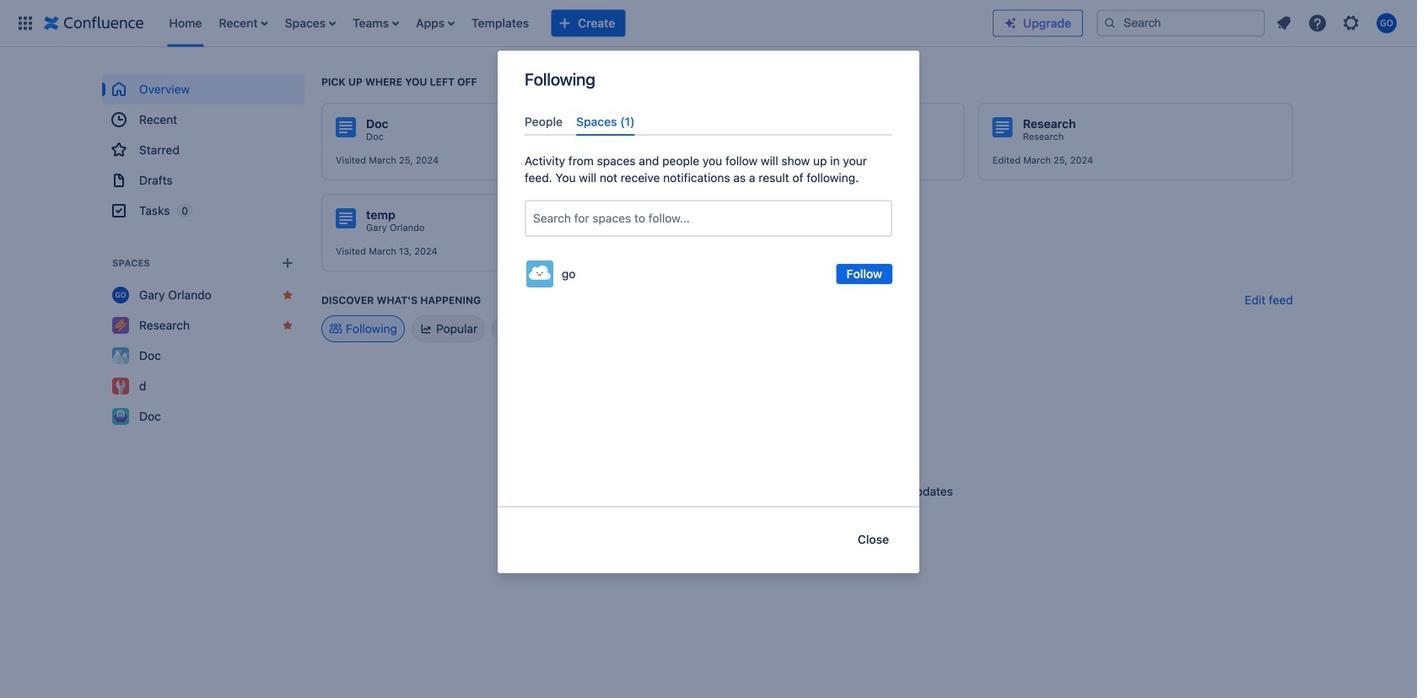 Task type: vqa. For each thing, say whether or not it's contained in the screenshot.
Tree corresponding to Renders
no



Task type: locate. For each thing, give the bounding box(es) containing it.
create a space image
[[278, 253, 298, 273]]

None search field
[[1097, 10, 1266, 37]]

1 horizontal spatial list item
[[348, 0, 404, 47]]

dialog
[[498, 51, 920, 574]]

1 vertical spatial unstar this space image
[[281, 319, 294, 332]]

unstar this space image
[[281, 289, 294, 302], [281, 319, 294, 332]]

list
[[161, 0, 993, 47], [1269, 8, 1407, 38]]

banner
[[0, 0, 1417, 47]]

tab list
[[518, 108, 899, 136]]

list item
[[214, 0, 273, 47], [348, 0, 404, 47]]

0 horizontal spatial list
[[161, 0, 993, 47]]

confluence image
[[44, 13, 144, 33], [44, 13, 144, 33]]

2 unstar this space image from the top
[[281, 319, 294, 332]]

None text field
[[533, 210, 536, 227]]

0 horizontal spatial list item
[[214, 0, 273, 47]]

premium image
[[1004, 16, 1017, 30]]

1 unstar this space image from the top
[[281, 289, 294, 302]]

group
[[102, 74, 305, 226]]

0 vertical spatial unstar this space image
[[281, 289, 294, 302]]

settings icon image
[[1341, 13, 1362, 33]]



Task type: describe. For each thing, give the bounding box(es) containing it.
Search field
[[1097, 10, 1266, 37]]

1 list item from the left
[[214, 0, 273, 47]]

1 horizontal spatial list
[[1269, 8, 1407, 38]]

search image
[[1104, 16, 1117, 30]]

2 list item from the left
[[348, 0, 404, 47]]

global element
[[10, 0, 993, 47]]



